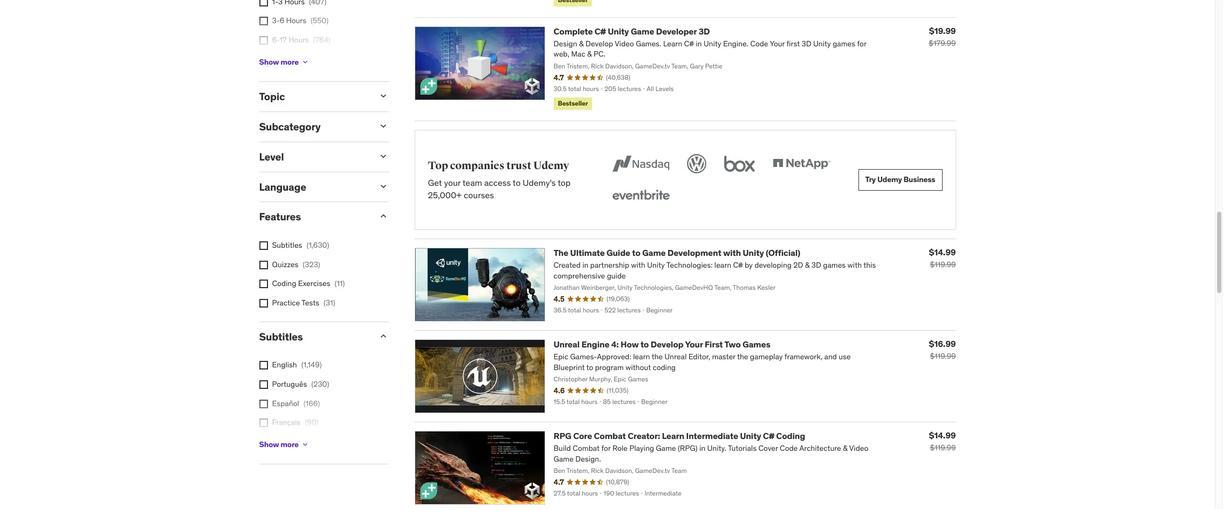 Task type: describe. For each thing, give the bounding box(es) containing it.
udemy's
[[523, 178, 556, 188]]

1 vertical spatial game
[[642, 247, 666, 258]]

17+ hours
[[272, 54, 306, 64]]

1 vertical spatial coding
[[776, 431, 805, 442]]

$119.99 for unreal engine 4: how to develop your first two games
[[930, 351, 956, 361]]

quizzes (323)
[[272, 260, 320, 270]]

(764)
[[313, 35, 330, 45]]

the ultimate guide to game development with unity (official)
[[554, 247, 800, 258]]

tests
[[302, 298, 319, 308]]

coding exercises (11)
[[272, 279, 345, 289]]

ultimate
[[570, 247, 605, 258]]

xsmall image for 3-
[[259, 17, 268, 26]]

nasdaq image
[[610, 152, 672, 176]]

language button
[[259, 180, 369, 193]]

(11)
[[335, 279, 345, 289]]

your
[[685, 339, 703, 350]]

(230)
[[311, 380, 329, 389]]

25,000+
[[428, 190, 462, 200]]

(1,630)
[[307, 241, 329, 250]]

4:
[[611, 339, 619, 350]]

$119.99 for the ultimate guide to game development with unity (official)
[[930, 260, 956, 270]]

show more button for 6-
[[259, 51, 310, 73]]

the ultimate guide to game development with unity (official) link
[[554, 247, 800, 258]]

$14.99 $119.99 for the ultimate guide to game development with unity (official)
[[929, 247, 956, 270]]

xsmall image for 6-
[[259, 36, 268, 45]]

hours for 6-17 hours
[[289, 35, 309, 45]]

$14.99 for the ultimate guide to game development with unity (official)
[[929, 247, 956, 258]]

subcategory
[[259, 120, 321, 133]]

complete
[[554, 26, 593, 36]]

engine
[[581, 339, 610, 350]]

eventbrite image
[[610, 184, 672, 208]]

rpg core combat creator: learn intermediate unity c# coding
[[554, 431, 805, 442]]

get
[[428, 178, 442, 188]]

0 horizontal spatial coding
[[272, 279, 296, 289]]

the
[[554, 247, 568, 258]]

access
[[484, 178, 511, 188]]

trust
[[506, 159, 531, 172]]

subtitles for subtitles
[[259, 330, 303, 343]]

features
[[259, 211, 301, 224]]

learn
[[662, 431, 684, 442]]

français (90)
[[272, 418, 319, 428]]

practice
[[272, 298, 300, 308]]

(1,149)
[[301, 360, 322, 370]]

developer
[[656, 26, 697, 36]]

(31)
[[324, 298, 335, 308]]

(official)
[[766, 247, 800, 258]]

hours for 3-6 hours
[[286, 16, 306, 26]]

rpg
[[554, 431, 571, 442]]

6-17 hours (764)
[[272, 35, 330, 45]]

(90)
[[305, 418, 319, 428]]

$16.99 $119.99
[[929, 339, 956, 361]]

3-
[[272, 16, 280, 26]]

português
[[272, 380, 307, 389]]

english (1,149)
[[272, 360, 322, 370]]

complete c# unity game developer 3d
[[554, 26, 710, 36]]

first
[[705, 339, 723, 350]]

subcategory button
[[259, 120, 369, 133]]

language
[[259, 180, 306, 193]]

courses
[[464, 190, 494, 200]]

español
[[272, 399, 299, 409]]

(166)
[[304, 399, 320, 409]]

0 vertical spatial game
[[631, 26, 654, 36]]

small image for language
[[378, 181, 389, 192]]

$14.99 for rpg core combat creator: learn intermediate unity c# coding
[[929, 430, 956, 441]]

$19.99
[[929, 25, 956, 36]]

try
[[865, 175, 876, 185]]

level
[[259, 150, 284, 163]]

0 horizontal spatial c#
[[595, 26, 606, 36]]

1 vertical spatial c#
[[763, 431, 774, 442]]

(550)
[[311, 16, 329, 26]]

level button
[[259, 150, 369, 163]]

$16.99
[[929, 339, 956, 349]]

unreal engine 4: how to develop your first two games
[[554, 339, 770, 350]]

xsmall image for português
[[259, 381, 268, 389]]

2 vertical spatial unity
[[740, 431, 761, 442]]

0 vertical spatial unity
[[608, 26, 629, 36]]

your
[[444, 178, 461, 188]]

2 vertical spatial to
[[641, 339, 649, 350]]

español (166)
[[272, 399, 320, 409]]

business
[[904, 175, 935, 185]]

more for español
[[281, 440, 299, 450]]

$19.99 $179.99
[[929, 25, 956, 48]]

17+
[[272, 54, 284, 64]]

xsmall image for subtitles
[[259, 242, 268, 250]]

exercises
[[298, 279, 330, 289]]

2 vertical spatial hours
[[286, 54, 306, 64]]

udemy inside try udemy business 'link'
[[877, 175, 902, 185]]

more for 6-
[[281, 57, 299, 67]]



Task type: locate. For each thing, give the bounding box(es) containing it.
complete c# unity game developer 3d link
[[554, 26, 710, 36]]

udemy
[[533, 159, 569, 172], [877, 175, 902, 185]]

game left developer
[[631, 26, 654, 36]]

xsmall image inside show more button
[[301, 441, 310, 449]]

subtitles (1,630)
[[272, 241, 329, 250]]

xsmall image left 6-
[[259, 36, 268, 45]]

top companies trust udemy get your team access to udemy's top 25,000+ courses
[[428, 159, 571, 200]]

1 vertical spatial hours
[[289, 35, 309, 45]]

unreal
[[554, 339, 580, 350]]

guide
[[607, 247, 630, 258]]

c#
[[595, 26, 606, 36], [763, 431, 774, 442]]

1 vertical spatial to
[[632, 247, 641, 258]]

0 vertical spatial show
[[259, 57, 279, 67]]

show for 6-
[[259, 57, 279, 67]]

to
[[513, 178, 521, 188], [632, 247, 641, 258], [641, 339, 649, 350]]

$119.99
[[930, 260, 956, 270], [930, 351, 956, 361], [930, 443, 956, 453]]

netapp image
[[770, 152, 832, 176]]

xsmall image for español
[[259, 400, 268, 409]]

box image
[[721, 152, 758, 176]]

0 vertical spatial subtitles
[[272, 241, 302, 250]]

unity right intermediate
[[740, 431, 761, 442]]

2 $14.99 $119.99 from the top
[[929, 430, 956, 453]]

udemy up udemy's
[[533, 159, 569, 172]]

unity
[[608, 26, 629, 36], [743, 247, 764, 258], [740, 431, 761, 442]]

unreal engine 4: how to develop your first two games link
[[554, 339, 770, 350]]

2 vertical spatial $119.99
[[930, 443, 956, 453]]

show for español
[[259, 440, 279, 450]]

0 vertical spatial show more button
[[259, 51, 310, 73]]

small image for subcategory
[[378, 121, 389, 132]]

subtitles up english
[[259, 330, 303, 343]]

xsmall image for practice
[[259, 299, 268, 308]]

with
[[723, 247, 741, 258]]

show more down 6-
[[259, 57, 299, 67]]

1 more from the top
[[281, 57, 299, 67]]

1 vertical spatial $119.99
[[930, 351, 956, 361]]

2 show more from the top
[[259, 440, 299, 450]]

0 vertical spatial coding
[[272, 279, 296, 289]]

hours right 17
[[289, 35, 309, 45]]

0 vertical spatial $14.99
[[929, 247, 956, 258]]

hours right 6
[[286, 16, 306, 26]]

1 vertical spatial $14.99
[[929, 430, 956, 441]]

0 horizontal spatial udemy
[[533, 159, 569, 172]]

show more button down français
[[259, 434, 310, 456]]

2 small image from the top
[[378, 151, 389, 162]]

$14.99 $119.99 for rpg core combat creator: learn intermediate unity c# coding
[[929, 430, 956, 453]]

unity right with
[[743, 247, 764, 258]]

2 more from the top
[[281, 440, 299, 450]]

0 vertical spatial $119.99
[[930, 260, 956, 270]]

intermediate
[[686, 431, 738, 442]]

more down 17
[[281, 57, 299, 67]]

1 vertical spatial more
[[281, 440, 299, 450]]

to inside top companies trust udemy get your team access to udemy's top 25,000+ courses
[[513, 178, 521, 188]]

show down français
[[259, 440, 279, 450]]

0 vertical spatial udemy
[[533, 159, 569, 172]]

core
[[573, 431, 592, 442]]

1 small image from the top
[[378, 121, 389, 132]]

1 vertical spatial show
[[259, 440, 279, 450]]

$14.99
[[929, 247, 956, 258], [929, 430, 956, 441]]

2 show from the top
[[259, 440, 279, 450]]

show down 6-
[[259, 57, 279, 67]]

creator:
[[628, 431, 660, 442]]

0 vertical spatial to
[[513, 178, 521, 188]]

try udemy business
[[865, 175, 935, 185]]

quizzes
[[272, 260, 298, 270]]

3 small image from the top
[[378, 181, 389, 192]]

6-
[[272, 35, 280, 45]]

1 vertical spatial show more
[[259, 440, 299, 450]]

topic button
[[259, 90, 369, 103]]

hours right 17+
[[286, 54, 306, 64]]

unity right complete
[[608, 26, 629, 36]]

udemy inside top companies trust udemy get your team access to udemy's top 25,000+ courses
[[533, 159, 569, 172]]

1 $14.99 from the top
[[929, 247, 956, 258]]

0 vertical spatial small image
[[378, 91, 389, 102]]

0 vertical spatial c#
[[595, 26, 606, 36]]

try udemy business link
[[858, 169, 942, 191]]

small image for level
[[378, 151, 389, 162]]

how
[[621, 339, 639, 350]]

$119.99 inside $16.99 $119.99
[[930, 351, 956, 361]]

1 small image from the top
[[378, 91, 389, 102]]

(323)
[[303, 260, 320, 270]]

show more button for español
[[259, 434, 310, 456]]

topic
[[259, 90, 285, 103]]

1 horizontal spatial c#
[[763, 431, 774, 442]]

2 show more button from the top
[[259, 434, 310, 456]]

team
[[463, 178, 482, 188]]

$14.99 $119.99
[[929, 247, 956, 270], [929, 430, 956, 453]]

small image
[[378, 121, 389, 132], [378, 151, 389, 162], [378, 181, 389, 192], [378, 211, 389, 222]]

small image for topic
[[378, 91, 389, 102]]

game
[[631, 26, 654, 36], [642, 247, 666, 258]]

3 $119.99 from the top
[[930, 443, 956, 453]]

show more
[[259, 57, 299, 67], [259, 440, 299, 450]]

1 vertical spatial udemy
[[877, 175, 902, 185]]

1 show more from the top
[[259, 57, 299, 67]]

volkswagen image
[[685, 152, 708, 176]]

subtitles
[[272, 241, 302, 250], [259, 330, 303, 343]]

xsmall image for coding
[[259, 280, 268, 289]]

xsmall image left 3-
[[259, 17, 268, 26]]

1 vertical spatial unity
[[743, 247, 764, 258]]

show more for español
[[259, 440, 299, 450]]

1 horizontal spatial udemy
[[877, 175, 902, 185]]

1 show from the top
[[259, 57, 279, 67]]

0 vertical spatial more
[[281, 57, 299, 67]]

1 horizontal spatial coding
[[776, 431, 805, 442]]

rpg core combat creator: learn intermediate unity c# coding link
[[554, 431, 805, 442]]

2 small image from the top
[[378, 331, 389, 342]]

0 vertical spatial show more
[[259, 57, 299, 67]]

xsmall image left español at the bottom left
[[259, 400, 268, 409]]

show more button
[[259, 51, 310, 73], [259, 434, 310, 456]]

1 show more button from the top
[[259, 51, 310, 73]]

game right guide
[[642, 247, 666, 258]]

subtitles up quizzes
[[272, 241, 302, 250]]

17
[[280, 35, 287, 45]]

subtitles button
[[259, 330, 369, 343]]

1 vertical spatial show more button
[[259, 434, 310, 456]]

companies
[[450, 159, 505, 172]]

xsmall image
[[259, 17, 268, 26], [259, 36, 268, 45], [301, 58, 310, 66], [259, 299, 268, 308], [259, 362, 268, 370], [259, 400, 268, 409]]

1 $14.99 $119.99 from the top
[[929, 247, 956, 270]]

xsmall image left english
[[259, 362, 268, 370]]

xsmall image down 6-17 hours (764)
[[301, 58, 310, 66]]

6
[[280, 16, 284, 26]]

to right guide
[[632, 247, 641, 258]]

日本語
[[272, 437, 295, 447]]

small image for subtitles
[[378, 331, 389, 342]]

français
[[272, 418, 301, 428]]

1 $119.99 from the top
[[930, 260, 956, 270]]

2 $119.99 from the top
[[930, 351, 956, 361]]

small image
[[378, 91, 389, 102], [378, 331, 389, 342]]

english
[[272, 360, 297, 370]]

3d
[[699, 26, 710, 36]]

1 vertical spatial small image
[[378, 331, 389, 342]]

show more down français
[[259, 440, 299, 450]]

xsmall image
[[259, 0, 268, 6], [259, 242, 268, 250], [259, 261, 268, 270], [259, 280, 268, 289], [259, 381, 268, 389], [259, 419, 268, 428], [301, 441, 310, 449]]

0 vertical spatial $14.99 $119.99
[[929, 247, 956, 270]]

xsmall image left practice
[[259, 299, 268, 308]]

$179.99
[[929, 38, 956, 48]]

1 vertical spatial subtitles
[[259, 330, 303, 343]]

xsmall image for english
[[259, 362, 268, 370]]

features button
[[259, 211, 369, 224]]

3-6 hours (550)
[[272, 16, 329, 26]]

português (230)
[[272, 380, 329, 389]]

development
[[668, 247, 721, 258]]

subtitles for subtitles (1,630)
[[272, 241, 302, 250]]

show more for 6-
[[259, 57, 299, 67]]

4 small image from the top
[[378, 211, 389, 222]]

xsmall image for français
[[259, 419, 268, 428]]

combat
[[594, 431, 626, 442]]

more
[[281, 57, 299, 67], [281, 440, 299, 450]]

games
[[743, 339, 770, 350]]

show more button down 17
[[259, 51, 310, 73]]

udemy right try
[[877, 175, 902, 185]]

to down trust
[[513, 178, 521, 188]]

practice tests (31)
[[272, 298, 335, 308]]

$119.99 for rpg core combat creator: learn intermediate unity c# coding
[[930, 443, 956, 453]]

to right how
[[641, 339, 649, 350]]

small image for features
[[378, 211, 389, 222]]

two
[[724, 339, 741, 350]]

top
[[558, 178, 571, 188]]

xsmall image for quizzes
[[259, 261, 268, 270]]

top
[[428, 159, 448, 172]]

1 vertical spatial $14.99 $119.99
[[929, 430, 956, 453]]

develop
[[651, 339, 684, 350]]

0 vertical spatial hours
[[286, 16, 306, 26]]

2 $14.99 from the top
[[929, 430, 956, 441]]

more down français
[[281, 440, 299, 450]]

hours
[[286, 16, 306, 26], [289, 35, 309, 45], [286, 54, 306, 64]]



Task type: vqa. For each thing, say whether or not it's contained in the screenshot.
The November 2023 Instructor Insider: A message from our new Chief Marketing Officer. Read more
no



